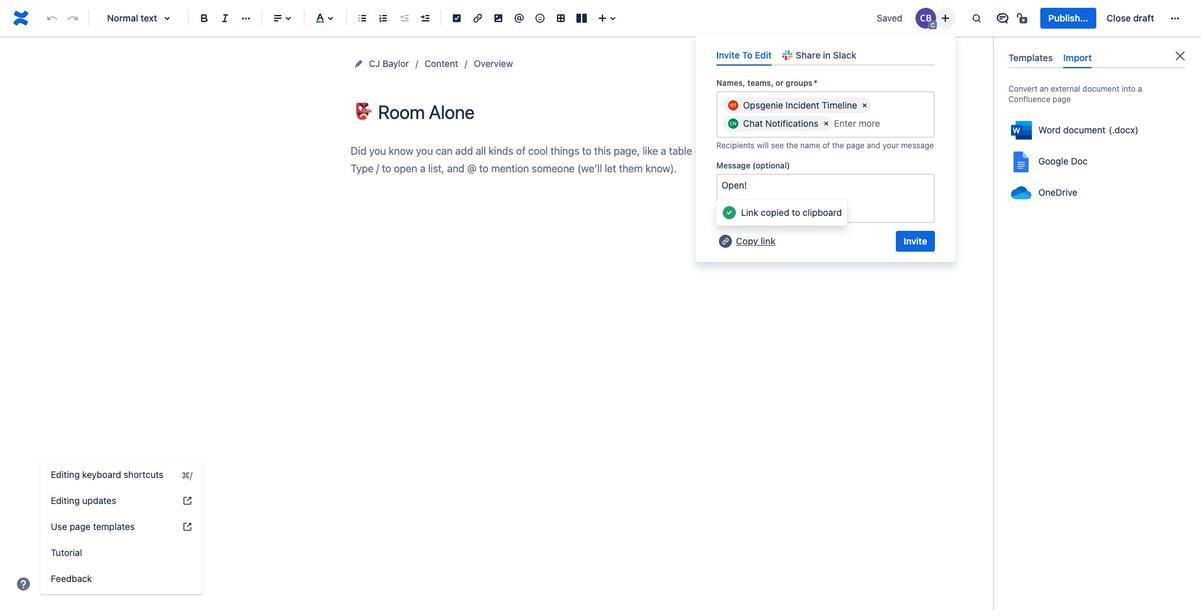 Task type: vqa. For each thing, say whether or not it's contained in the screenshot.
Give this page a title text box
yes



Task type: describe. For each thing, give the bounding box(es) containing it.
copy link button
[[717, 231, 777, 252]]

convert
[[1009, 84, 1038, 94]]

word document (.docx)
[[1039, 125, 1139, 136]]

clipboard
[[803, 207, 842, 218]]

close templates and import image
[[1173, 48, 1189, 64]]

*
[[814, 78, 818, 88]]

publish...
[[1049, 12, 1089, 23]]

message (optional)
[[717, 161, 790, 171]]

keyboard
[[82, 469, 121, 480]]

cj baylor image
[[916, 8, 937, 29]]

normal text button
[[94, 4, 183, 33]]

word
[[1039, 125, 1061, 136]]

baylor
[[383, 58, 409, 69]]

make page full-width image
[[826, 56, 842, 72]]

notifications
[[766, 118, 819, 129]]

slack
[[833, 49, 857, 61]]

copy
[[736, 236, 759, 247]]

no restrictions image
[[1016, 10, 1032, 26]]

help image
[[16, 577, 31, 592]]

opsgenie incident timeline image
[[728, 100, 739, 111]]

google doc button
[[1006, 147, 1189, 178]]

editing for editing keyboard shortcuts
[[51, 469, 80, 480]]

cj baylor link
[[369, 56, 409, 72]]

confluence
[[1009, 95, 1051, 104]]

your
[[883, 141, 899, 150]]

name
[[801, 141, 821, 150]]

convert an external document into a confluence page
[[1009, 84, 1143, 104]]

align left image
[[270, 10, 286, 26]]

google doc
[[1039, 156, 1088, 167]]

feedback
[[51, 573, 92, 585]]

into
[[1122, 84, 1136, 94]]

use
[[51, 521, 67, 532]]

groups
[[786, 78, 813, 88]]

mention image
[[512, 10, 527, 26]]

will
[[757, 141, 769, 150]]

opsgenie incident timeline
[[743, 100, 858, 111]]

close draft
[[1107, 12, 1155, 23]]

tutorial
[[51, 547, 82, 558]]

onedrive
[[1039, 187, 1078, 198]]

layouts image
[[574, 10, 590, 26]]

external
[[1051, 84, 1081, 94]]

use page templates
[[51, 521, 135, 532]]

opsgenie
[[743, 100, 783, 111]]

publish... button
[[1041, 8, 1097, 29]]

Message (optional) text field
[[717, 174, 935, 223]]

message
[[717, 161, 751, 171]]

⌘/
[[182, 470, 193, 481]]

indent tab image
[[417, 10, 433, 26]]

copied
[[761, 207, 790, 218]]

bullet list ⌘⇧8 image
[[355, 10, 370, 26]]

invite to edit
[[717, 49, 772, 61]]

cj baylor
[[369, 58, 409, 69]]

names, teams, or groups *
[[717, 78, 818, 88]]

use page templates link
[[40, 514, 203, 540]]

invite button
[[896, 231, 935, 252]]

close draft button
[[1099, 8, 1163, 29]]

feedback button
[[40, 566, 203, 592]]

timeline
[[822, 100, 858, 111]]

close
[[1107, 12, 1131, 23]]

comment icon image
[[995, 10, 1011, 26]]

Names, teams, or groups text field
[[834, 117, 914, 130]]

move this page image
[[353, 59, 364, 69]]

normal text
[[107, 12, 157, 23]]

edit
[[755, 49, 772, 61]]

recipients will see the name of the page and your message
[[717, 141, 934, 150]]

italic ⌘i image
[[217, 10, 233, 26]]

1 vertical spatial document
[[1064, 125, 1106, 136]]

copy link
[[736, 236, 776, 247]]

emoji image
[[532, 10, 548, 26]]

:japanese_goblin: image
[[355, 103, 372, 120]]

page for the
[[847, 141, 865, 150]]

clear image for chat notifications
[[821, 119, 832, 129]]

numbered list ⌘⇧7 image
[[376, 10, 391, 26]]

bold ⌘b image
[[197, 10, 212, 26]]

link
[[741, 207, 759, 218]]

of
[[823, 141, 830, 150]]

and
[[867, 141, 881, 150]]

see
[[771, 141, 784, 150]]



Task type: locate. For each thing, give the bounding box(es) containing it.
recipients
[[717, 141, 755, 150]]

2 editing from the top
[[51, 495, 80, 506]]

page for confluence
[[1053, 95, 1071, 104]]

document up doc
[[1064, 125, 1106, 136]]

invite for invite to edit
[[717, 49, 740, 61]]

:japanese_goblin: image
[[355, 103, 372, 120]]

templates
[[93, 521, 135, 532]]

0 vertical spatial document
[[1083, 84, 1120, 94]]

0 vertical spatial editing
[[51, 469, 80, 480]]

a
[[1138, 84, 1143, 94]]

0 horizontal spatial clear image
[[821, 119, 832, 129]]

clear image
[[860, 100, 871, 111], [821, 119, 832, 129]]

confluence image
[[10, 8, 31, 29], [10, 8, 31, 29]]

Give this page a title text field
[[378, 102, 846, 123]]

chat
[[743, 118, 763, 129]]

0 vertical spatial clear image
[[860, 100, 871, 111]]

invite for invite
[[904, 236, 928, 247]]

table image
[[553, 10, 569, 26]]

tab list containing templates
[[1004, 47, 1191, 68]]

document left into
[[1083, 84, 1120, 94]]

to
[[792, 207, 801, 218]]

in
[[823, 49, 831, 61]]

cj
[[369, 58, 380, 69]]

overview link
[[474, 56, 513, 72]]

google
[[1039, 156, 1069, 167]]

redo ⌘⇧z image
[[65, 10, 81, 26]]

content
[[425, 58, 458, 69]]

1 vertical spatial editing
[[51, 495, 80, 506]]

names,
[[717, 78, 746, 88]]

tutorial button
[[40, 540, 203, 566]]

Main content area, start typing to enter text. text field
[[351, 143, 846, 178]]

draft
[[1134, 12, 1155, 23]]

(.docx)
[[1109, 125, 1139, 136]]

invite inside button
[[904, 236, 928, 247]]

1 horizontal spatial page
[[847, 141, 865, 150]]

incident
[[786, 100, 820, 111]]

import
[[1064, 52, 1092, 63]]

more formatting image
[[238, 10, 254, 26]]

invite
[[717, 49, 740, 61], [904, 236, 928, 247]]

1 the from the left
[[786, 141, 798, 150]]

help image
[[182, 496, 193, 506], [182, 522, 193, 532]]

find and replace image
[[969, 10, 985, 26]]

outdent ⇧tab image
[[396, 10, 412, 26]]

tab list
[[711, 44, 941, 66], [1004, 47, 1191, 68]]

editing updates link
[[40, 488, 203, 514]]

the
[[786, 141, 798, 150], [833, 141, 844, 150]]

link
[[761, 236, 776, 247]]

1 vertical spatial clear image
[[821, 119, 832, 129]]

1 vertical spatial page
[[847, 141, 865, 150]]

2 help image from the top
[[182, 522, 193, 532]]

content link
[[425, 56, 458, 72]]

undo ⌘z image
[[44, 10, 60, 26]]

0 vertical spatial invite
[[717, 49, 740, 61]]

2 the from the left
[[833, 141, 844, 150]]

editing
[[51, 469, 80, 480], [51, 495, 80, 506]]

0 horizontal spatial page
[[70, 521, 91, 532]]

editing for editing updates
[[51, 495, 80, 506]]

page down external
[[1053, 95, 1071, 104]]

editing inside editing updates link
[[51, 495, 80, 506]]

or
[[776, 78, 784, 88]]

normal
[[107, 12, 138, 23]]

templates
[[1009, 52, 1053, 63]]

2 horizontal spatial page
[[1053, 95, 1071, 104]]

2 vertical spatial page
[[70, 521, 91, 532]]

editing up use
[[51, 495, 80, 506]]

1 vertical spatial help image
[[182, 522, 193, 532]]

1 horizontal spatial tab list
[[1004, 47, 1191, 68]]

help image for use page templates
[[182, 522, 193, 532]]

document
[[1083, 84, 1120, 94], [1064, 125, 1106, 136]]

tab list containing invite to edit
[[711, 44, 941, 66]]

0 horizontal spatial the
[[786, 141, 798, 150]]

link copied to clipboard
[[741, 207, 842, 218]]

page left and
[[847, 141, 865, 150]]

(optional)
[[753, 161, 790, 171]]

1 horizontal spatial invite
[[904, 236, 928, 247]]

the right the see
[[786, 141, 798, 150]]

chat notifications image
[[728, 119, 739, 129]]

action item image
[[449, 10, 465, 26]]

0 horizontal spatial invite
[[717, 49, 740, 61]]

page inside convert an external document into a confluence page
[[1053, 95, 1071, 104]]

clear image for opsgenie incident timeline
[[860, 100, 871, 111]]

share in slack
[[796, 49, 857, 61]]

1 vertical spatial invite
[[904, 236, 928, 247]]

editing updates
[[51, 495, 116, 506]]

editing up the editing updates
[[51, 469, 80, 480]]

chat notifications
[[743, 118, 819, 129]]

an
[[1040, 84, 1049, 94]]

0 vertical spatial page
[[1053, 95, 1071, 104]]

help image for editing updates
[[182, 496, 193, 506]]

help image inside editing updates link
[[182, 496, 193, 506]]

more image
[[1168, 10, 1183, 26]]

0 vertical spatial help image
[[182, 496, 193, 506]]

overview
[[474, 58, 513, 69]]

document inside convert an external document into a confluence page
[[1083, 84, 1120, 94]]

1 horizontal spatial the
[[833, 141, 844, 150]]

clear image up of
[[821, 119, 832, 129]]

to
[[743, 49, 753, 61]]

share
[[796, 49, 821, 61]]

updates
[[82, 495, 116, 506]]

1 horizontal spatial clear image
[[860, 100, 871, 111]]

1 editing from the top
[[51, 469, 80, 480]]

help image inside use page templates link
[[182, 522, 193, 532]]

invite to edit image
[[938, 10, 954, 26]]

teams,
[[748, 78, 774, 88]]

text
[[141, 12, 157, 23]]

message
[[901, 141, 934, 150]]

saved
[[877, 12, 903, 23]]

the right of
[[833, 141, 844, 150]]

1 help image from the top
[[182, 496, 193, 506]]

clear image up the names, teams, or groups text box on the right top
[[860, 100, 871, 111]]

page right use
[[70, 521, 91, 532]]

add image, video, or file image
[[491, 10, 506, 26]]

page
[[1053, 95, 1071, 104], [847, 141, 865, 150], [70, 521, 91, 532]]

0 horizontal spatial tab list
[[711, 44, 941, 66]]

editing keyboard shortcuts
[[51, 469, 164, 480]]

link image
[[470, 10, 486, 26]]

shortcuts
[[124, 469, 164, 480]]

onedrive button
[[1006, 178, 1189, 209]]

doc
[[1071, 156, 1088, 167]]



